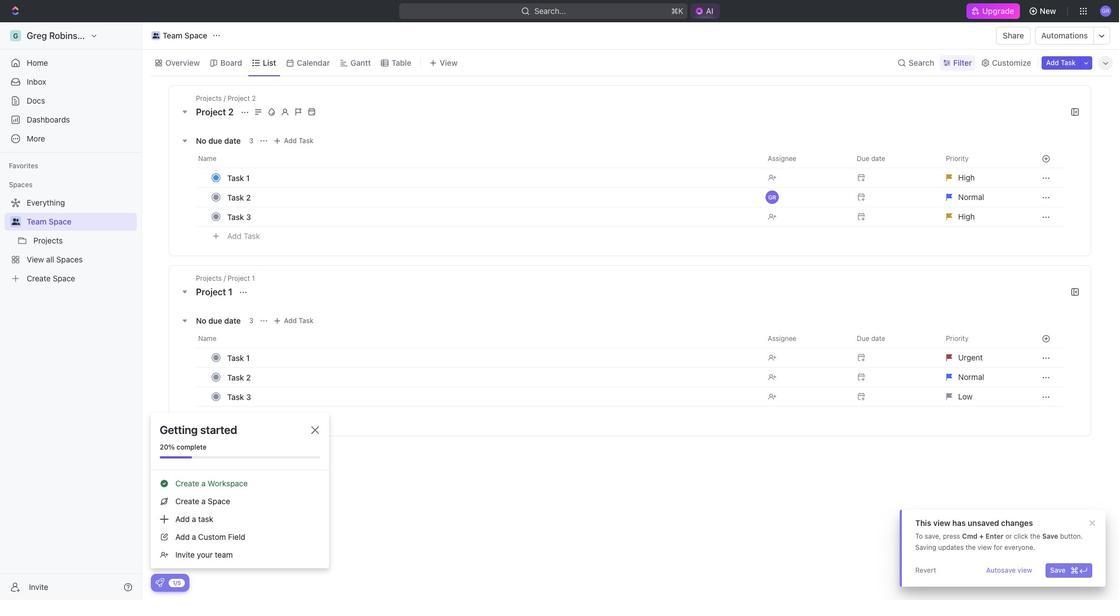 Task type: vqa. For each thing, say whether or not it's contained in the screenshot.
Workspace corresponding to Greg Robinson's Workspace
yes



Task type: describe. For each thing, give the bounding box(es) containing it.
save,
[[925, 532, 942, 540]]

projects for project 1
[[196, 274, 222, 282]]

0 vertical spatial the
[[1031, 532, 1041, 540]]

ai
[[706, 6, 714, 16]]

‎task 1 link
[[225, 350, 759, 366]]

view for autosave
[[1018, 566, 1033, 574]]

more
[[27, 134, 45, 143]]

task 3 link for project 1
[[225, 389, 759, 405]]

cmd
[[963, 532, 978, 540]]

20% complete
[[160, 443, 207, 451]]

create a workspace
[[176, 479, 248, 488]]

all
[[46, 255, 54, 264]]

getting started
[[160, 423, 237, 436]]

team space inside sidebar navigation
[[27, 217, 72, 226]]

user group image inside tree
[[11, 218, 20, 225]]

robinson's
[[49, 31, 95, 41]]

upgrade
[[983, 6, 1015, 16]]

‎task 1
[[227, 353, 250, 362]]

inbox
[[27, 77, 46, 86]]

normal button for project 2
[[940, 187, 1029, 207]]

1 for task 1
[[246, 173, 250, 182]]

this view has unsaved changes to save, press cmd + enter or click the save button. saving updates the view for everyone.
[[916, 518, 1084, 552]]

urgent
[[959, 353, 984, 362]]

a for space
[[202, 496, 206, 506]]

project 2
[[196, 107, 236, 117]]

view all spaces link
[[4, 251, 135, 269]]

filter
[[954, 58, 973, 67]]

projects for project 2
[[196, 94, 222, 103]]

share
[[1003, 31, 1025, 40]]

no due date for 2
[[196, 136, 241, 145]]

/ for 1
[[224, 274, 226, 282]]

space down the create a workspace
[[208, 496, 230, 506]]

complete
[[177, 443, 207, 451]]

1/5
[[173, 579, 181, 586]]

view button
[[426, 55, 462, 70]]

high for task 3
[[959, 212, 976, 221]]

create space
[[27, 274, 75, 283]]

new button
[[1025, 2, 1064, 20]]

name for first 'name' dropdown button from the top of the page
[[198, 154, 217, 163]]

2 name button from the top
[[196, 330, 762, 348]]

view for view all spaces
[[27, 255, 44, 264]]

automations button
[[1037, 27, 1094, 44]]

search button
[[895, 55, 938, 70]]

everyone.
[[1005, 543, 1036, 552]]

gantt link
[[348, 55, 371, 70]]

projects / project 2
[[196, 94, 256, 103]]

+
[[980, 532, 985, 540]]

gr for top gr 'dropdown button'
[[1103, 7, 1110, 14]]

custom
[[198, 532, 226, 542]]

onboarding checklist button element
[[155, 578, 164, 587]]

more button
[[4, 130, 137, 148]]

table link
[[390, 55, 412, 70]]

autosave view button
[[982, 563, 1038, 578]]

urgent button
[[940, 348, 1029, 368]]

gantt
[[351, 58, 371, 67]]

0 vertical spatial team
[[163, 31, 183, 40]]

gr for left gr 'dropdown button'
[[769, 194, 777, 201]]

priority for 1st priority dropdown button from the bottom
[[947, 334, 969, 343]]

a for task
[[192, 514, 196, 524]]

overview
[[165, 58, 200, 67]]

task 1 link
[[225, 170, 759, 186]]

list link
[[261, 55, 276, 70]]

task 3 for project 2
[[227, 212, 251, 221]]

new
[[1041, 6, 1057, 16]]

2 due date button from the top
[[851, 330, 940, 348]]

space up "overview"
[[185, 31, 208, 40]]

filter button
[[941, 55, 976, 70]]

task 1
[[227, 173, 250, 182]]

view all spaces
[[27, 255, 83, 264]]

to
[[916, 532, 923, 540]]

inbox link
[[4, 73, 137, 91]]

invite your team
[[176, 550, 233, 559]]

1 assignee button from the top
[[762, 150, 851, 168]]

home
[[27, 58, 48, 67]]

search...
[[534, 6, 566, 16]]

greg
[[27, 31, 47, 41]]

search
[[909, 58, 935, 67]]

updates
[[939, 543, 964, 552]]

dashboards link
[[4, 111, 137, 129]]

close image
[[311, 426, 319, 434]]

team
[[215, 550, 233, 559]]

list
[[263, 58, 276, 67]]

task 3 link for project 2
[[225, 209, 759, 225]]

1 priority button from the top
[[940, 150, 1029, 168]]

‎task for ‎task 2
[[227, 372, 244, 382]]

greg robinson's workspace
[[27, 31, 143, 41]]

1 due date button from the top
[[851, 150, 940, 168]]

everything
[[27, 198, 65, 207]]

table
[[392, 58, 412, 67]]

workspace for create a workspace
[[208, 479, 248, 488]]

no due date for 1
[[196, 316, 241, 325]]

low
[[959, 392, 973, 401]]

3 down ‎task 2
[[246, 392, 251, 401]]

project up project 1
[[228, 274, 250, 282]]

2 assignee from the top
[[768, 334, 797, 343]]

sidebar navigation
[[0, 22, 144, 600]]

2 for ‎task 2
[[246, 372, 251, 382]]

automations
[[1042, 31, 1089, 40]]

invite for invite
[[29, 582, 48, 591]]

everything link
[[4, 194, 135, 212]]

autosave view
[[987, 566, 1033, 574]]

invite for invite your team
[[176, 550, 195, 559]]

changes
[[1002, 518, 1034, 528]]

0 vertical spatial gr button
[[1098, 2, 1115, 20]]

create for create a space
[[176, 496, 199, 506]]

board
[[221, 58, 242, 67]]

calendar
[[297, 58, 330, 67]]

home link
[[4, 54, 137, 72]]

enter
[[986, 532, 1004, 540]]

greg robinson's workspace, , element
[[10, 30, 21, 41]]

autosave
[[987, 566, 1017, 574]]

your
[[197, 550, 213, 559]]

has
[[953, 518, 966, 528]]

view for this
[[934, 518, 951, 528]]

name for second 'name' dropdown button from the top of the page
[[198, 334, 217, 343]]

normal for project 1
[[959, 372, 985, 382]]

workspace for greg robinson's workspace
[[97, 31, 143, 41]]

press
[[944, 532, 961, 540]]

saving
[[916, 543, 937, 552]]

project up project 2
[[228, 94, 250, 103]]

space inside 'link'
[[53, 274, 75, 283]]

1 vertical spatial team space link
[[27, 213, 135, 231]]

save inside the this view has unsaved changes to save, press cmd + enter or click the save button. saving updates the view for everyone.
[[1043, 532, 1059, 540]]



Task type: locate. For each thing, give the bounding box(es) containing it.
0 vertical spatial save
[[1043, 532, 1059, 540]]

1 vertical spatial workspace
[[208, 479, 248, 488]]

docs link
[[4, 92, 137, 110]]

project 1
[[196, 287, 235, 297]]

save
[[1043, 532, 1059, 540], [1051, 566, 1066, 574]]

the
[[1031, 532, 1041, 540], [966, 543, 976, 552]]

0 vertical spatial due
[[857, 154, 870, 163]]

0 horizontal spatial gr
[[769, 194, 777, 201]]

ai button
[[691, 3, 721, 19]]

calendar link
[[295, 55, 330, 70]]

0 horizontal spatial spaces
[[9, 181, 33, 189]]

1 vertical spatial invite
[[29, 582, 48, 591]]

0 vertical spatial gr
[[1103, 7, 1110, 14]]

revert
[[916, 566, 937, 574]]

1 task 3 link from the top
[[225, 209, 759, 225]]

tree containing everything
[[4, 194, 137, 287]]

favorites
[[9, 162, 38, 170]]

1 vertical spatial gr
[[769, 194, 777, 201]]

create up add a task
[[176, 496, 199, 506]]

a up create a space
[[202, 479, 206, 488]]

create space link
[[4, 270, 135, 287]]

2 task 3 link from the top
[[225, 389, 759, 405]]

2 no due date from the top
[[196, 316, 241, 325]]

/ for 2
[[224, 94, 226, 103]]

0 vertical spatial view
[[934, 518, 951, 528]]

1 vertical spatial no due date
[[196, 316, 241, 325]]

1 name from the top
[[198, 154, 217, 163]]

team inside sidebar navigation
[[27, 217, 47, 226]]

2 vertical spatial create
[[176, 496, 199, 506]]

due for 1
[[209, 316, 222, 325]]

0 vertical spatial normal
[[959, 192, 985, 202]]

0 horizontal spatial workspace
[[97, 31, 143, 41]]

normal button for project 1
[[940, 367, 1029, 387]]

3 up the task 1
[[249, 137, 254, 145]]

1 due from the top
[[857, 154, 870, 163]]

favorites button
[[4, 159, 43, 173]]

this
[[916, 518, 932, 528]]

0 vertical spatial team space
[[163, 31, 208, 40]]

tree inside sidebar navigation
[[4, 194, 137, 287]]

view up the save, at the bottom of page
[[934, 518, 951, 528]]

save down button. at right
[[1051, 566, 1066, 574]]

1 horizontal spatial view
[[978, 543, 993, 552]]

create for create space
[[27, 274, 51, 283]]

2 priority from the top
[[947, 334, 969, 343]]

0 vertical spatial due
[[209, 136, 222, 145]]

a for custom
[[192, 532, 196, 542]]

task
[[198, 514, 213, 524]]

started
[[200, 423, 237, 436]]

1 vertical spatial normal button
[[940, 367, 1029, 387]]

project down projects / project 1
[[196, 287, 226, 297]]

1 high from the top
[[959, 173, 976, 182]]

a up task
[[202, 496, 206, 506]]

view inside button
[[440, 58, 458, 67]]

space down view all spaces link
[[53, 274, 75, 283]]

invite
[[176, 550, 195, 559], [29, 582, 48, 591]]

due down project 1
[[209, 316, 222, 325]]

low button
[[940, 387, 1029, 407]]

high for task 1
[[959, 173, 976, 182]]

no for project 1
[[196, 316, 207, 325]]

workspace right robinson's at the left of page
[[97, 31, 143, 41]]

projects / project 1
[[196, 274, 255, 282]]

/
[[224, 94, 226, 103], [224, 274, 226, 282]]

g
[[13, 31, 18, 40]]

‎task
[[227, 353, 244, 362], [227, 372, 244, 382]]

2 for project 2
[[228, 107, 234, 117]]

0 vertical spatial task 3
[[227, 212, 251, 221]]

tree
[[4, 194, 137, 287]]

3
[[249, 137, 254, 145], [246, 212, 251, 221], [249, 316, 254, 325], [246, 392, 251, 401]]

1 vertical spatial ‎task
[[227, 372, 244, 382]]

1 vertical spatial due date
[[857, 334, 886, 343]]

1 for ‎task 1
[[246, 353, 250, 362]]

1 vertical spatial high button
[[940, 207, 1029, 227]]

no due date down project 1
[[196, 316, 241, 325]]

3 up ‎task 1 on the bottom
[[249, 316, 254, 325]]

space down everything link
[[49, 217, 72, 226]]

priority
[[947, 154, 969, 163], [947, 334, 969, 343]]

name down project 1
[[198, 334, 217, 343]]

1 normal button from the top
[[940, 187, 1029, 207]]

2 priority button from the top
[[940, 330, 1029, 348]]

view right table
[[440, 58, 458, 67]]

1 horizontal spatial gr button
[[1098, 2, 1115, 20]]

create a space
[[176, 496, 230, 506]]

0 vertical spatial projects
[[196, 94, 222, 103]]

1 vertical spatial create
[[176, 479, 199, 488]]

1 vertical spatial view
[[27, 255, 44, 264]]

view
[[440, 58, 458, 67], [27, 255, 44, 264]]

0 horizontal spatial gr button
[[762, 187, 851, 207]]

0 vertical spatial name button
[[196, 150, 762, 168]]

1 no from the top
[[196, 136, 207, 145]]

1 horizontal spatial team
[[163, 31, 183, 40]]

revert button
[[911, 563, 941, 578]]

2 high button from the top
[[940, 207, 1029, 227]]

0 vertical spatial create
[[27, 274, 51, 283]]

task 3 down task 2
[[227, 212, 251, 221]]

spaces down favorites button
[[9, 181, 33, 189]]

1 vertical spatial name
[[198, 334, 217, 343]]

1 vertical spatial task 3 link
[[225, 389, 759, 405]]

1 vertical spatial gr button
[[762, 187, 851, 207]]

2 vertical spatial view
[[1018, 566, 1033, 574]]

customize button
[[978, 55, 1035, 70]]

workspace up create a space
[[208, 479, 248, 488]]

for
[[994, 543, 1003, 552]]

2
[[252, 94, 256, 103], [228, 107, 234, 117], [246, 192, 251, 202], [246, 372, 251, 382]]

3 down task 2
[[246, 212, 251, 221]]

task inside "link"
[[227, 173, 244, 182]]

1 vertical spatial spaces
[[56, 255, 83, 264]]

view down +
[[978, 543, 993, 552]]

‎task for ‎task 1
[[227, 353, 244, 362]]

2 high from the top
[[959, 212, 976, 221]]

project down projects / project 2
[[196, 107, 226, 117]]

overview link
[[163, 55, 200, 70]]

customize
[[993, 58, 1032, 67]]

due for 2nd due date dropdown button from the bottom
[[857, 154, 870, 163]]

spaces
[[9, 181, 33, 189], [56, 255, 83, 264]]

1 horizontal spatial team space
[[163, 31, 208, 40]]

name down project 2
[[198, 154, 217, 163]]

normal for project 2
[[959, 192, 985, 202]]

1 vertical spatial high
[[959, 212, 976, 221]]

1 vertical spatial /
[[224, 274, 226, 282]]

task 3 link down ‎task 2 link
[[225, 389, 759, 405]]

team space link up "overview"
[[149, 29, 210, 42]]

user group image inside team space 'link'
[[153, 33, 159, 38]]

2 for task 2
[[246, 192, 251, 202]]

0 vertical spatial name
[[198, 154, 217, 163]]

0 vertical spatial normal button
[[940, 187, 1029, 207]]

1 vertical spatial save
[[1051, 566, 1066, 574]]

due
[[857, 154, 870, 163], [857, 334, 870, 343]]

add a custom field
[[176, 532, 245, 542]]

1 vertical spatial team space
[[27, 217, 72, 226]]

0 vertical spatial due date button
[[851, 150, 940, 168]]

2 assignee button from the top
[[762, 330, 851, 348]]

1 horizontal spatial the
[[1031, 532, 1041, 540]]

the down cmd
[[966, 543, 976, 552]]

2 normal from the top
[[959, 372, 985, 382]]

2 horizontal spatial view
[[1018, 566, 1033, 574]]

create down all
[[27, 274, 51, 283]]

task
[[1062, 58, 1076, 67], [299, 137, 314, 145], [227, 173, 244, 182], [227, 192, 244, 202], [227, 212, 244, 221], [244, 231, 260, 240], [299, 316, 314, 325], [227, 392, 244, 401], [244, 411, 260, 420]]

workspace inside sidebar navigation
[[97, 31, 143, 41]]

1 vertical spatial no
[[196, 316, 207, 325]]

spaces up create space 'link'
[[56, 255, 83, 264]]

2 / from the top
[[224, 274, 226, 282]]

1 vertical spatial team
[[27, 217, 47, 226]]

board link
[[218, 55, 242, 70]]

invite inside sidebar navigation
[[29, 582, 48, 591]]

a down add a task
[[192, 532, 196, 542]]

2 due from the top
[[857, 334, 870, 343]]

unsaved
[[968, 518, 1000, 528]]

1 assignee from the top
[[768, 154, 797, 163]]

1 vertical spatial priority
[[947, 334, 969, 343]]

2 task 3 from the top
[[227, 392, 251, 401]]

team
[[163, 31, 183, 40], [27, 217, 47, 226]]

1 priority from the top
[[947, 154, 969, 163]]

task 3 down ‎task 2
[[227, 392, 251, 401]]

1 vertical spatial due date button
[[851, 330, 940, 348]]

high
[[959, 173, 976, 182], [959, 212, 976, 221]]

0 vertical spatial priority button
[[940, 150, 1029, 168]]

0 vertical spatial view
[[440, 58, 458, 67]]

0 horizontal spatial team space link
[[27, 213, 135, 231]]

gr
[[1103, 7, 1110, 14], [769, 194, 777, 201]]

1
[[246, 173, 250, 182], [252, 274, 255, 282], [228, 287, 233, 297], [246, 353, 250, 362]]

1 inside "link"
[[246, 173, 250, 182]]

due date for 1st due date dropdown button from the bottom of the page
[[857, 334, 886, 343]]

a left task
[[192, 514, 196, 524]]

projects up project 2
[[196, 94, 222, 103]]

view inside sidebar navigation
[[27, 255, 44, 264]]

1 vertical spatial due
[[857, 334, 870, 343]]

1 no due date from the top
[[196, 136, 241, 145]]

due for 2
[[209, 136, 222, 145]]

0 vertical spatial high button
[[940, 168, 1029, 188]]

high button for 1
[[940, 168, 1029, 188]]

‎task up ‎task 2
[[227, 353, 244, 362]]

a
[[202, 479, 206, 488], [202, 496, 206, 506], [192, 514, 196, 524], [192, 532, 196, 542]]

view left all
[[27, 255, 44, 264]]

0 horizontal spatial invite
[[29, 582, 48, 591]]

team space down everything
[[27, 217, 72, 226]]

1 for project 1
[[228, 287, 233, 297]]

priority for first priority dropdown button
[[947, 154, 969, 163]]

1 task 3 from the top
[[227, 212, 251, 221]]

or
[[1006, 532, 1013, 540]]

projects inside tree
[[33, 236, 63, 245]]

‎task 2
[[227, 372, 251, 382]]

0 vertical spatial /
[[224, 94, 226, 103]]

save left button. at right
[[1043, 532, 1059, 540]]

0 vertical spatial assignee button
[[762, 150, 851, 168]]

0 vertical spatial spaces
[[9, 181, 33, 189]]

0 vertical spatial no
[[196, 136, 207, 145]]

2 ‎task from the top
[[227, 372, 244, 382]]

gr button
[[1098, 2, 1115, 20], [762, 187, 851, 207]]

/ up project 2
[[224, 94, 226, 103]]

2 due date from the top
[[857, 334, 886, 343]]

0 horizontal spatial team
[[27, 217, 47, 226]]

click
[[1015, 532, 1029, 540]]

name button up "‎task 1" link at bottom
[[196, 330, 762, 348]]

1 vertical spatial projects
[[33, 236, 63, 245]]

view down everyone.
[[1018, 566, 1033, 574]]

1 due from the top
[[209, 136, 222, 145]]

1 high button from the top
[[940, 168, 1029, 188]]

‎task down ‎task 1 on the bottom
[[227, 372, 244, 382]]

1 ‎task from the top
[[227, 353, 244, 362]]

getting
[[160, 423, 198, 436]]

0 horizontal spatial view
[[27, 255, 44, 264]]

task 2
[[227, 192, 251, 202]]

team down everything
[[27, 217, 47, 226]]

1 horizontal spatial gr
[[1103, 7, 1110, 14]]

no down project 1
[[196, 316, 207, 325]]

the right click
[[1031, 532, 1041, 540]]

save inside button
[[1051, 566, 1066, 574]]

0 horizontal spatial user group image
[[11, 218, 20, 225]]

a for workspace
[[202, 479, 206, 488]]

0 vertical spatial high
[[959, 173, 976, 182]]

1 horizontal spatial spaces
[[56, 255, 83, 264]]

1 vertical spatial task 3
[[227, 392, 251, 401]]

create inside 'link'
[[27, 274, 51, 283]]

1 due date from the top
[[857, 154, 886, 163]]

team space
[[163, 31, 208, 40], [27, 217, 72, 226]]

0 vertical spatial workspace
[[97, 31, 143, 41]]

1 vertical spatial assignee
[[768, 334, 797, 343]]

projects link
[[33, 232, 135, 250]]

0 horizontal spatial team space
[[27, 217, 72, 226]]

name button up task 1 "link"
[[196, 150, 762, 168]]

1 vertical spatial assignee button
[[762, 330, 851, 348]]

2 due from the top
[[209, 316, 222, 325]]

2 vertical spatial projects
[[196, 274, 222, 282]]

projects up all
[[33, 236, 63, 245]]

assignee
[[768, 154, 797, 163], [768, 334, 797, 343]]

no down project 2
[[196, 136, 207, 145]]

1 horizontal spatial user group image
[[153, 33, 159, 38]]

2 normal button from the top
[[940, 367, 1029, 387]]

projects
[[196, 94, 222, 103], [33, 236, 63, 245], [196, 274, 222, 282]]

projects up project 1
[[196, 274, 222, 282]]

space
[[185, 31, 208, 40], [49, 217, 72, 226], [53, 274, 75, 283], [208, 496, 230, 506]]

high button for 3
[[940, 207, 1029, 227]]

1 vertical spatial due
[[209, 316, 222, 325]]

1 vertical spatial priority button
[[940, 330, 1029, 348]]

1 horizontal spatial team space link
[[149, 29, 210, 42]]

priority button
[[940, 150, 1029, 168], [940, 330, 1029, 348]]

dashboards
[[27, 115, 70, 124]]

docs
[[27, 96, 45, 105]]

no for project 2
[[196, 136, 207, 145]]

create for create a workspace
[[176, 479, 199, 488]]

0 vertical spatial invite
[[176, 550, 195, 559]]

1 horizontal spatial workspace
[[208, 479, 248, 488]]

no due date down project 2
[[196, 136, 241, 145]]

project
[[228, 94, 250, 103], [196, 107, 226, 117], [228, 274, 250, 282], [196, 287, 226, 297]]

upgrade link
[[967, 3, 1020, 19]]

team space link up "projects" link
[[27, 213, 135, 231]]

0 vertical spatial user group image
[[153, 33, 159, 38]]

2 name from the top
[[198, 334, 217, 343]]

0 vertical spatial assignee
[[768, 154, 797, 163]]

task 2 link
[[225, 189, 759, 205]]

1 horizontal spatial invite
[[176, 550, 195, 559]]

normal button
[[940, 187, 1029, 207], [940, 367, 1029, 387]]

/ up project 1
[[224, 274, 226, 282]]

1 vertical spatial view
[[978, 543, 993, 552]]

share button
[[997, 27, 1032, 45]]

view inside button
[[1018, 566, 1033, 574]]

0 vertical spatial priority
[[947, 154, 969, 163]]

2 no from the top
[[196, 316, 207, 325]]

⌘k
[[671, 6, 684, 16]]

0 vertical spatial ‎task
[[227, 353, 244, 362]]

1 normal from the top
[[959, 192, 985, 202]]

1 vertical spatial name button
[[196, 330, 762, 348]]

create up create a space
[[176, 479, 199, 488]]

team up overview link
[[163, 31, 183, 40]]

1 horizontal spatial view
[[440, 58, 458, 67]]

0 vertical spatial task 3 link
[[225, 209, 759, 225]]

team space up "overview"
[[163, 31, 208, 40]]

0 horizontal spatial view
[[934, 518, 951, 528]]

user group image
[[153, 33, 159, 38], [11, 218, 20, 225]]

due for 1st due date dropdown button from the bottom of the page
[[857, 334, 870, 343]]

1 vertical spatial user group image
[[11, 218, 20, 225]]

add task
[[1047, 58, 1076, 67], [284, 137, 314, 145], [227, 231, 260, 240], [284, 316, 314, 325], [227, 411, 260, 420]]

onboarding checklist button image
[[155, 578, 164, 587]]

view for view
[[440, 58, 458, 67]]

0 vertical spatial due date
[[857, 154, 886, 163]]

0 vertical spatial team space link
[[149, 29, 210, 42]]

due down project 2
[[209, 136, 222, 145]]

1 / from the top
[[224, 94, 226, 103]]

save button
[[1046, 563, 1093, 578]]

task 3 for project 1
[[227, 392, 251, 401]]

field
[[228, 532, 245, 542]]

1 vertical spatial the
[[966, 543, 976, 552]]

1 vertical spatial normal
[[959, 372, 985, 382]]

due date for 2nd due date dropdown button from the bottom
[[857, 154, 886, 163]]

0 vertical spatial no due date
[[196, 136, 241, 145]]

1 name button from the top
[[196, 150, 762, 168]]

create
[[27, 274, 51, 283], [176, 479, 199, 488], [176, 496, 199, 506]]

name
[[198, 154, 217, 163], [198, 334, 217, 343]]

task 3 link down task 2 link on the top of the page
[[225, 209, 759, 225]]

0 horizontal spatial the
[[966, 543, 976, 552]]

workspace
[[97, 31, 143, 41], [208, 479, 248, 488]]



